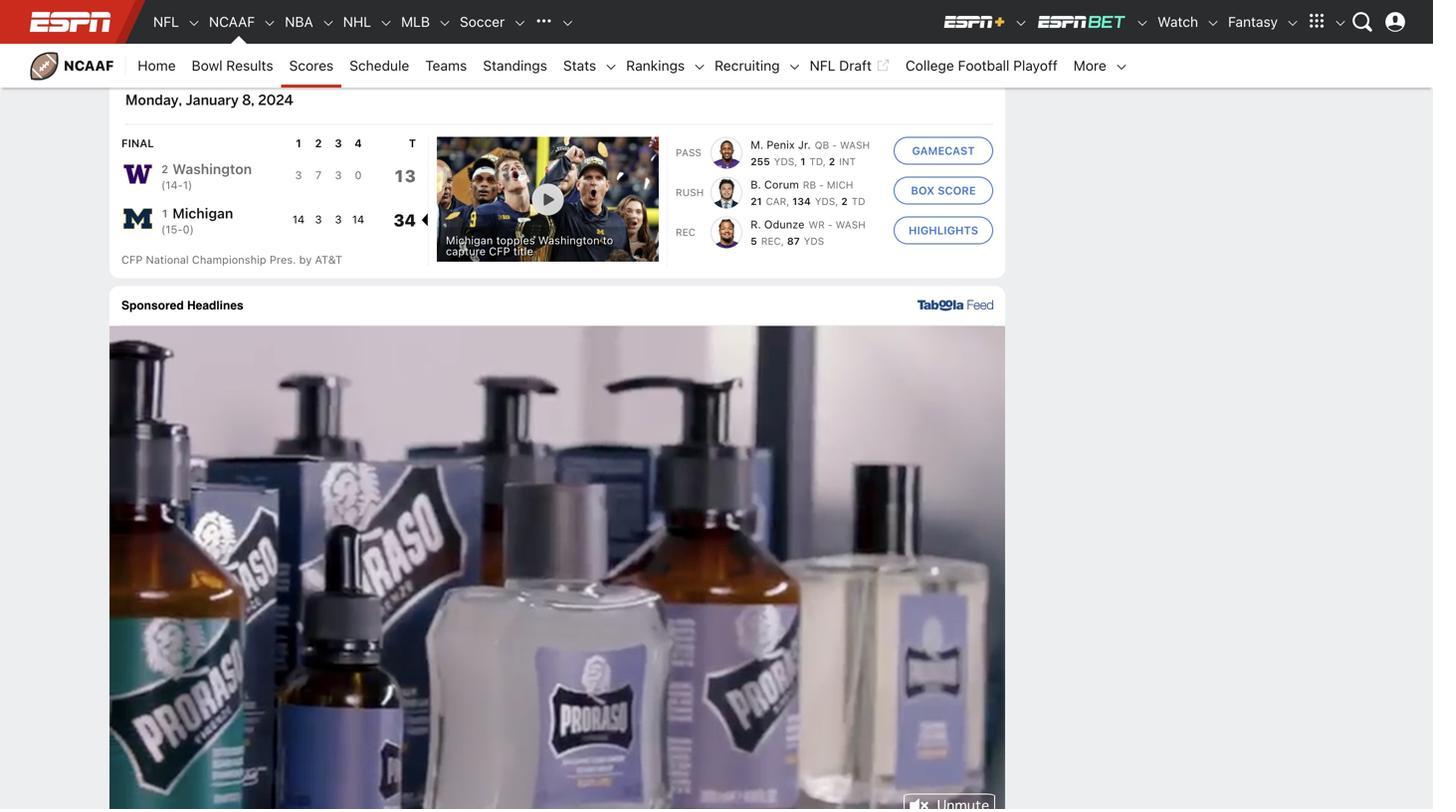 Task type: vqa. For each thing, say whether or not it's contained in the screenshot.
Roster link related to UCLA Bruins
no



Task type: locate. For each thing, give the bounding box(es) containing it.
( up 15-
[[161, 179, 166, 191]]

1 vertical spatial jr.
[[798, 139, 811, 151]]

1 horizontal spatial ncaaf
[[209, 13, 255, 30]]

yds inside the "m. penix jr. qb - wash 255 yds 1 td 2 int"
[[774, 156, 795, 167]]

cfp left title
[[489, 245, 510, 258]]

- inside b. corum rb - mich 21 car 134 yds 2 td
[[819, 179, 824, 191]]

2 up 14-
[[161, 163, 169, 176]]

cfp left "national"
[[121, 253, 143, 266]]

bowl results link
[[184, 44, 281, 88]]

3 ( from the top
[[161, 223, 166, 236]]

fantasy
[[1229, 13, 1278, 30]]

michigan left topples
[[446, 234, 493, 247]]

highlights link
[[894, 6, 994, 34], [894, 217, 994, 245]]

standings link
[[475, 44, 555, 88]]

2 ( from the top
[[161, 179, 166, 191]]

1
[[296, 137, 301, 150], [801, 156, 806, 167], [183, 179, 188, 191], [161, 207, 169, 220]]

score
[[938, 184, 976, 197]]

january
[[186, 91, 239, 109]]

0 vertical spatial )
[[185, 12, 189, 25]]

rec inside r. odunze wr - wash 5 rec 87 yds
[[761, 236, 781, 247]]

jr.
[[590, 23, 603, 36], [798, 139, 811, 151]]

0 vertical spatial washington
[[173, 161, 252, 177]]

more link
[[1066, 44, 1115, 88]]

b. corum image
[[711, 177, 743, 209]]

0 horizontal spatial ncaaf link
[[20, 44, 126, 88]]

0 up "national"
[[183, 223, 190, 236]]

nfl up it
[[153, 13, 179, 30]]

0 inside 1 michigan ( 15-0 )
[[183, 223, 190, 236]]

washington up 14-
[[173, 161, 252, 177]]

ncaaf link up the bowl results
[[201, 0, 263, 44]]

cfp
[[489, 245, 510, 258], [121, 253, 143, 266]]

1 horizontal spatial nfl
[[810, 57, 836, 74]]

0 vertical spatial michigan
[[173, 205, 233, 221]]

0 horizontal spatial rec
[[676, 227, 696, 238]]

wash up int
[[840, 140, 870, 151]]

highlights down box score
[[909, 224, 979, 237]]

1 vertical spatial -
[[819, 179, 824, 191]]

3
[[335, 137, 342, 150], [295, 169, 302, 182], [335, 169, 342, 182], [315, 213, 322, 226], [335, 213, 342, 226]]

14
[[352, 2, 365, 15], [293, 213, 305, 226], [352, 213, 365, 226]]

( inside 2 washington ( 14-1 )
[[161, 179, 166, 191]]

- right qb
[[832, 140, 837, 151]]

ncaaf
[[209, 13, 255, 30], [64, 57, 114, 74]]

rec right 5
[[761, 236, 781, 247]]

1 vertical spatial td
[[852, 196, 866, 207]]

1 vertical spatial (
[[161, 179, 166, 191]]

0
[[295, 2, 302, 15], [355, 169, 362, 182], [183, 223, 190, 236]]

yds inside b. corum rb - mich 21 car 134 yds 2 td
[[815, 196, 836, 207]]

- for odunze
[[828, 219, 833, 231]]

jr. inside tennessee's james pearce jr. takes back 52-yard pick-six
[[590, 23, 603, 36]]

0 horizontal spatial nfl
[[153, 13, 179, 30]]

bowl up the bowl results
[[204, 42, 229, 55]]

2024
[[258, 91, 293, 109]]

0 vertical spatial highlights
[[909, 13, 979, 26]]

1 vertical spatial yds
[[815, 196, 836, 207]]

soccer
[[460, 13, 505, 30]]

1 vertical spatial highlights
[[909, 224, 979, 237]]

2 vertical spatial yds
[[804, 236, 824, 247]]

0 horizontal spatial jr.
[[590, 23, 603, 36]]

) right 14-
[[188, 179, 192, 191]]

1 vertical spatial bowl
[[192, 57, 223, 74]]

1 horizontal spatial washington
[[538, 234, 600, 247]]

bowl down the citrus
[[192, 57, 223, 74]]

2 left int
[[829, 156, 835, 167]]

more image
[[1115, 60, 1129, 74]]

( up "national"
[[161, 223, 166, 236]]

1 horizontal spatial td
[[852, 196, 866, 207]]

yds down wr
[[804, 236, 824, 247]]

0 vertical spatial 0
[[295, 2, 302, 15]]

( for 34
[[161, 223, 166, 236]]

championship
[[192, 253, 266, 266]]

0 right 7
[[355, 169, 362, 182]]

it
[[159, 42, 166, 55]]

2 vertical spatial )
[[190, 223, 194, 236]]

highlights up college
[[909, 13, 979, 26]]

0 vertical spatial -
[[832, 140, 837, 151]]

0 vertical spatial wash
[[840, 140, 870, 151]]

2 vertical spatial (
[[161, 223, 166, 236]]

4 left t
[[355, 137, 362, 150]]

4 left nfl image
[[178, 12, 185, 25]]

stats
[[563, 57, 596, 74]]

13
[[394, 166, 416, 186]]

1 up rb
[[801, 156, 806, 167]]

2 vertical spatial -
[[828, 219, 833, 231]]

at&t
[[315, 253, 342, 266]]

0 horizontal spatial michigan
[[173, 205, 233, 221]]

cfp national championship pres. by at&t
[[121, 253, 342, 266]]

1 inside 2 washington ( 14-1 )
[[183, 179, 188, 191]]

td
[[810, 156, 823, 167], [852, 196, 866, 207]]

0 vertical spatial yds
[[774, 156, 795, 167]]

wash
[[840, 140, 870, 151], [836, 219, 866, 231]]

bowl results
[[192, 57, 273, 74]]

yds down mich at the top right of page
[[815, 196, 836, 207]]

0 horizontal spatial washington
[[173, 161, 252, 177]]

1 highlights from the top
[[909, 13, 979, 26]]

1 vertical spatial washington
[[538, 234, 600, 247]]

capture
[[446, 245, 486, 258]]

highlights link down box score link
[[894, 217, 994, 245]]

0 horizontal spatial td
[[810, 156, 823, 167]]

14 up the by
[[293, 213, 305, 226]]

1 horizontal spatial rec
[[761, 236, 781, 247]]

14 left 34
[[352, 213, 365, 226]]

td down qb
[[810, 156, 823, 167]]

1 horizontal spatial more espn image
[[1334, 16, 1348, 30]]

rankings
[[626, 57, 685, 74]]

michigan inside 1 michigan ( 15-0 )
[[173, 205, 233, 221]]

michigan up 15-
[[173, 205, 233, 221]]

recruiting
[[715, 57, 780, 74]]

more
[[1074, 57, 1107, 74]]

) inside 1 michigan ( 15-0 )
[[190, 223, 194, 236]]

nfl image
[[187, 16, 201, 30]]

list
[[676, 137, 886, 249]]

michigan
[[173, 205, 233, 221], [446, 234, 493, 247]]

4
[[178, 12, 185, 25], [355, 137, 362, 150]]

1 vertical spatial 4
[[355, 137, 362, 150]]

jr. left takes
[[590, 23, 603, 36]]

sponsored
[[121, 299, 184, 313]]

citrus
[[169, 42, 200, 55]]

espn bet image
[[1037, 14, 1128, 30]]

m.
[[751, 139, 764, 151]]

2 vertical spatial 0
[[183, 223, 190, 236]]

0 vertical spatial (
[[161, 12, 166, 25]]

nfl right recruiting image
[[810, 57, 836, 74]]

87
[[787, 236, 800, 247]]

espn plus image
[[1015, 16, 1029, 30]]

1 horizontal spatial michigan
[[446, 234, 493, 247]]

ncaaf link left home link
[[20, 44, 126, 88]]

- right wr
[[828, 219, 833, 231]]

pres.
[[270, 253, 296, 266]]

teams
[[425, 57, 467, 74]]

football
[[958, 57, 1010, 74]]

0 vertical spatial jr.
[[590, 23, 603, 36]]

1 vertical spatial highlights link
[[894, 217, 994, 245]]

yard
[[493, 34, 516, 47]]

nfl for nfl
[[153, 13, 179, 30]]

results
[[226, 57, 273, 74]]

1 up michigan link
[[183, 179, 188, 191]]

0 horizontal spatial 0
[[183, 223, 190, 236]]

college football playoff
[[906, 57, 1058, 74]]

espn bet image
[[1136, 16, 1150, 30]]

ncaaf right nfl image
[[209, 13, 255, 30]]

more espn image
[[1302, 7, 1332, 37], [1334, 16, 1348, 30]]

car
[[766, 196, 787, 207]]

1 vertical spatial nfl
[[810, 57, 836, 74]]

rush
[[676, 187, 704, 198]]

washington inside 2 washington ( 14-1 )
[[173, 161, 252, 177]]

1 vertical spatial 0
[[355, 169, 362, 182]]

) right 15-
[[190, 223, 194, 236]]

td down mich at the top right of page
[[852, 196, 866, 207]]

1 up 15-
[[161, 207, 169, 220]]

nfl draft
[[810, 57, 872, 74]]

espn+ image
[[943, 14, 1007, 30]]

profile management image
[[1386, 12, 1406, 32]]

2 down mich at the top right of page
[[842, 196, 848, 207]]

-
[[832, 140, 837, 151], [819, 179, 824, 191], [828, 219, 833, 231]]

8,
[[242, 91, 255, 109]]

washington left to
[[538, 234, 600, 247]]

1 horizontal spatial 4
[[355, 137, 362, 150]]

washington inside the michigan topples washington to capture cfp title
[[538, 234, 600, 247]]

0 up the scores
[[295, 2, 302, 15]]

rec down rush
[[676, 227, 696, 238]]

0 vertical spatial 4
[[178, 12, 185, 25]]

( inside 1 michigan ( 15-0 )
[[161, 223, 166, 236]]

( up it
[[161, 12, 166, 25]]

yds down the penix
[[774, 156, 795, 167]]

yds
[[774, 156, 795, 167], [815, 196, 836, 207], [804, 236, 824, 247]]

jr. left qb
[[798, 139, 811, 151]]

) for 13
[[188, 179, 192, 191]]

2 inside the "m. penix jr. qb - wash 255 yds 1 td 2 int"
[[829, 156, 835, 167]]

yds inside r. odunze wr - wash 5 rec 87 yds
[[804, 236, 824, 247]]

) right 9-
[[185, 12, 189, 25]]

monday,
[[125, 91, 182, 109]]

ncaaf left the home
[[64, 57, 114, 74]]

0 vertical spatial td
[[810, 156, 823, 167]]

1 highlights link from the top
[[894, 6, 994, 34]]

1 vertical spatial michigan
[[446, 234, 493, 247]]

1 vertical spatial wash
[[836, 219, 866, 231]]

washington
[[173, 161, 252, 177], [538, 234, 600, 247]]

134
[[793, 196, 811, 207]]

1 horizontal spatial jr.
[[798, 139, 811, 151]]

draft
[[839, 57, 872, 74]]

- right rb
[[819, 179, 824, 191]]

standings
[[483, 57, 547, 74]]

highlights link up college
[[894, 6, 994, 34]]

0 vertical spatial ncaaf
[[209, 13, 255, 30]]

james
[[514, 23, 548, 36]]

ncaaf link
[[201, 0, 263, 44], [20, 44, 126, 88]]

) inside 2 washington ( 14-1 )
[[188, 179, 192, 191]]

1 vertical spatial ncaaf
[[64, 57, 114, 74]]

nfl
[[153, 13, 179, 30], [810, 57, 836, 74]]

soccer link
[[452, 0, 513, 44]]

1 horizontal spatial cfp
[[489, 245, 510, 258]]

- inside r. odunze wr - wash 5 rec 87 yds
[[828, 219, 833, 231]]

final
[[121, 137, 154, 150]]

nfl inside 'global navigation' element
[[153, 13, 179, 30]]

3 for 2
[[335, 137, 342, 150]]

wash right wr
[[836, 219, 866, 231]]

global navigation element
[[20, 0, 1414, 44]]

0 vertical spatial nfl
[[153, 13, 179, 30]]

3 for 7
[[335, 169, 342, 182]]

headlines
[[187, 299, 244, 313]]

1 vertical spatial )
[[188, 179, 192, 191]]

0 vertical spatial highlights link
[[894, 6, 994, 34]]

highlights
[[909, 13, 979, 26], [909, 224, 979, 237]]

2 horizontal spatial 0
[[355, 169, 362, 182]]

rb
[[803, 179, 816, 191]]

( for 13
[[161, 179, 166, 191]]

fantasy image
[[1286, 16, 1300, 30]]



Task type: describe. For each thing, give the bounding box(es) containing it.
cfp inside the michigan topples washington to capture cfp title
[[489, 245, 510, 258]]

td inside b. corum rb - mich 21 car 134 yds 2 td
[[852, 196, 866, 207]]

nba link
[[277, 0, 321, 44]]

nba image
[[321, 16, 335, 30]]

watch
[[1158, 13, 1199, 30]]

b.
[[751, 178, 761, 191]]

michigan topples washington to capture cfp title
[[446, 234, 613, 258]]

tennessee's
[[446, 23, 511, 36]]

td inside the "m. penix jr. qb - wash 255 yds 1 td 2 int"
[[810, 156, 823, 167]]

scores
[[289, 57, 334, 74]]

2 highlights link from the top
[[894, 217, 994, 245]]

1 inside 1 michigan ( 15-0 )
[[161, 207, 169, 220]]

) for 34
[[190, 223, 194, 236]]

schedule
[[350, 57, 409, 74]]

mlb
[[401, 13, 430, 30]]

pearce
[[551, 23, 587, 36]]

rankings image
[[693, 60, 707, 74]]

scores link
[[281, 44, 342, 88]]

watch link
[[1150, 0, 1207, 44]]

9-
[[166, 12, 178, 25]]

1 horizontal spatial 0
[[295, 2, 302, 15]]

0 horizontal spatial ncaaf
[[64, 57, 114, 74]]

nfl for nfl draft
[[810, 57, 836, 74]]

wash inside r. odunze wr - wash 5 rec 87 yds
[[836, 219, 866, 231]]

more sports image
[[561, 16, 575, 30]]

national
[[146, 253, 189, 266]]

nfl link
[[145, 0, 187, 44]]

stats image
[[604, 60, 618, 74]]

34
[[394, 210, 416, 230]]

mlb image
[[438, 16, 452, 30]]

1 down scores link
[[296, 137, 301, 150]]

to
[[603, 234, 613, 247]]

0 horizontal spatial 4
[[178, 12, 185, 25]]

1 inside the "m. penix jr. qb - wash 255 yds 1 td 2 int"
[[801, 156, 806, 167]]

cheez-it citrus bowl
[[121, 42, 229, 55]]

rankings link
[[618, 44, 693, 88]]

ncaaf image
[[263, 16, 277, 30]]

yds for r. odunze
[[804, 236, 824, 247]]

michigan link
[[173, 204, 233, 223]]

1 ( from the top
[[161, 12, 166, 25]]

odunze
[[764, 218, 805, 231]]

mich
[[827, 179, 853, 191]]

bowl inside the bowl results link
[[192, 57, 223, 74]]

0 vertical spatial bowl
[[204, 42, 229, 55]]

home link
[[130, 44, 184, 88]]

sponsored headlines
[[121, 299, 244, 313]]

ncaaf inside 'global navigation' element
[[209, 13, 255, 30]]

mlb link
[[393, 0, 438, 44]]

yds for b. corum
[[815, 196, 836, 207]]

qb
[[815, 140, 829, 151]]

home
[[138, 57, 176, 74]]

r. odunze image
[[711, 217, 743, 249]]

52-
[[474, 34, 493, 47]]

- for corum
[[819, 179, 824, 191]]

box
[[911, 184, 935, 197]]

2 inside 2 washington ( 14-1 )
[[161, 163, 169, 176]]

7
[[315, 169, 322, 182]]

( 9-4 )
[[161, 12, 189, 25]]

jr. inside the "m. penix jr. qb - wash 255 yds 1 td 2 int"
[[798, 139, 811, 151]]

r. odunze wr - wash 5 rec 87 yds
[[751, 218, 866, 247]]

penix
[[767, 139, 795, 151]]

0 horizontal spatial more espn image
[[1302, 7, 1332, 37]]

list containing m. penix jr.
[[676, 137, 886, 249]]

5
[[751, 236, 757, 247]]

nhl link
[[335, 0, 379, 44]]

external link image
[[876, 54, 890, 78]]

14 left mlb
[[352, 2, 365, 15]]

title
[[513, 245, 533, 258]]

nhl
[[343, 13, 371, 30]]

recruiting image
[[788, 60, 802, 74]]

fantasy link
[[1221, 0, 1286, 44]]

2 inside b. corum rb - mich 21 car 134 yds 2 td
[[842, 196, 848, 207]]

t
[[409, 137, 416, 150]]

michigan inside the michigan topples washington to capture cfp title
[[446, 234, 493, 247]]

15-
[[166, 223, 183, 236]]

14-
[[166, 179, 183, 191]]

six
[[545, 34, 560, 47]]

college
[[906, 57, 954, 74]]

box score link
[[894, 177, 994, 205]]

3 for 3
[[335, 213, 342, 226]]

pass
[[676, 147, 702, 158]]

watch image
[[1207, 16, 1221, 30]]

pick-
[[519, 34, 545, 47]]

cheez-
[[121, 42, 159, 55]]

- inside the "m. penix jr. qb - wash 255 yds 1 td 2 int"
[[832, 140, 837, 151]]

21
[[751, 196, 762, 207]]

255
[[751, 156, 770, 167]]

2 up 7
[[315, 137, 322, 150]]

corum
[[764, 178, 799, 191]]

gamecast link
[[894, 137, 994, 165]]

2 highlights from the top
[[909, 224, 979, 237]]

1 michigan ( 15-0 )
[[161, 205, 233, 236]]

nhl image
[[379, 16, 393, 30]]

box score
[[911, 184, 976, 197]]

m. penix jr. qb - wash 255 yds 1 td 2 int
[[751, 139, 870, 167]]

wash inside the "m. penix jr. qb - wash 255 yds 1 td 2 int"
[[840, 140, 870, 151]]

m. penix jr. image
[[711, 137, 743, 169]]

soccer image
[[513, 16, 527, 30]]

1 horizontal spatial ncaaf link
[[201, 0, 263, 44]]

playoff
[[1014, 57, 1058, 74]]

topples
[[496, 234, 535, 247]]

r.
[[751, 218, 761, 231]]

nba
[[285, 13, 313, 30]]

0 horizontal spatial cfp
[[121, 253, 143, 266]]

nfl draft link
[[802, 44, 898, 88]]

recruiting link
[[707, 44, 788, 88]]

wr
[[809, 219, 825, 231]]

int
[[839, 156, 856, 167]]

schedule link
[[342, 44, 417, 88]]

washington link
[[173, 160, 252, 179]]

2 washington ( 14-1 )
[[161, 161, 252, 191]]

college football playoff link
[[898, 44, 1066, 88]]

takes
[[606, 23, 634, 36]]

espn more sports home page image
[[529, 7, 559, 37]]

by
[[299, 253, 312, 266]]

stats link
[[555, 44, 604, 88]]

b. corum rb - mich 21 car 134 yds 2 td
[[751, 178, 866, 207]]

back
[[446, 34, 471, 47]]



